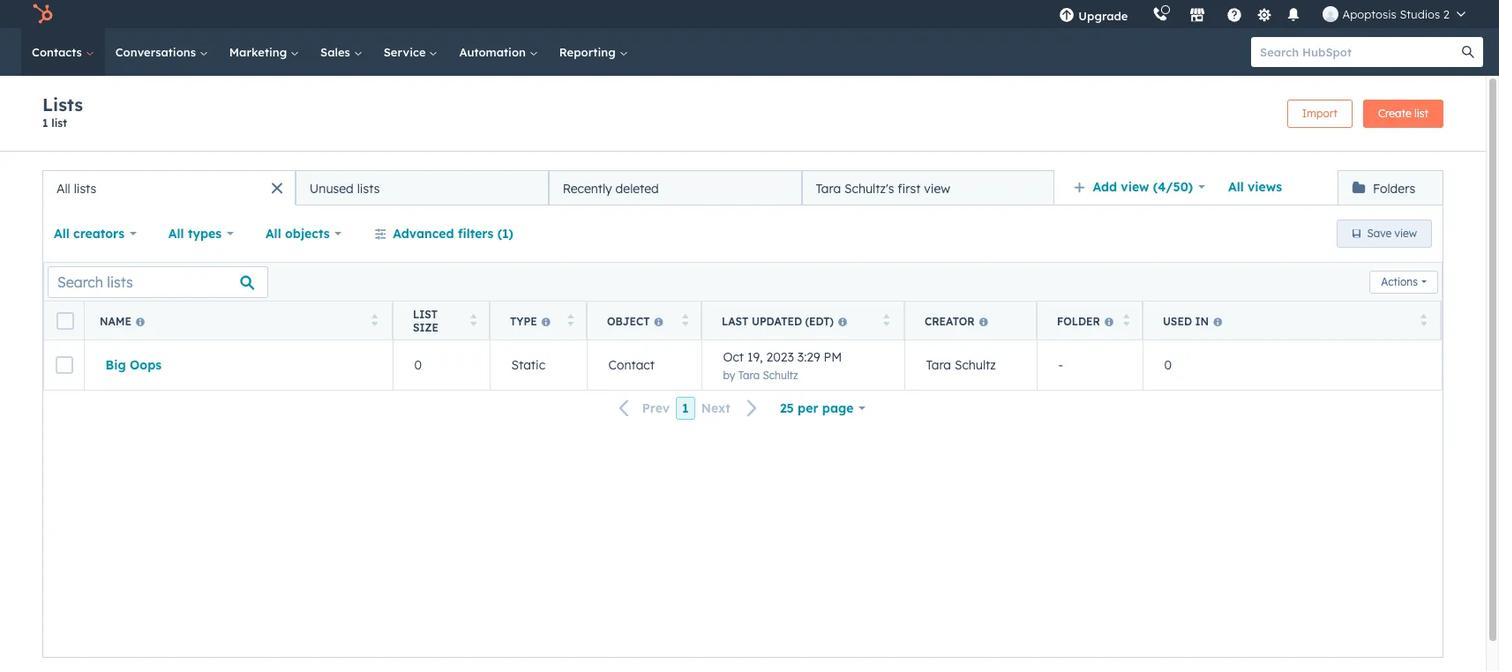 Task type: locate. For each thing, give the bounding box(es) containing it.
7 press to sort. element from the left
[[1420, 314, 1427, 329]]

automation
[[459, 45, 529, 59]]

1 horizontal spatial 0
[[1164, 357, 1172, 373]]

all up all creators
[[56, 180, 70, 196]]

1 0 from the left
[[414, 357, 422, 373]]

add view (4/50)
[[1093, 179, 1193, 195]]

advanced
[[393, 226, 454, 242]]

add view (4/50) button
[[1062, 169, 1217, 205]]

1 horizontal spatial press to sort. image
[[883, 314, 890, 326]]

all left objects
[[265, 226, 281, 242]]

2 press to sort. image from the left
[[883, 314, 890, 326]]

conversations link
[[105, 28, 219, 76]]

1
[[42, 116, 48, 130], [682, 401, 689, 416]]

list right create
[[1414, 106, 1428, 120]]

page
[[822, 401, 854, 416]]

1 inside 'lists 1 list'
[[42, 116, 48, 130]]

view right 'save'
[[1395, 227, 1417, 240]]

3 press to sort. image from the left
[[682, 314, 688, 326]]

2 lists from the left
[[357, 180, 380, 196]]

press to sort. element right type at the top of the page
[[567, 314, 574, 329]]

press to sort. element for type
[[567, 314, 574, 329]]

0 vertical spatial 1
[[42, 116, 48, 130]]

used in
[[1163, 315, 1209, 328]]

0 horizontal spatial 0
[[414, 357, 422, 373]]

1 inside button
[[682, 401, 689, 416]]

2023
[[766, 349, 794, 365]]

menu
[[1047, 0, 1478, 28]]

all left creators
[[54, 226, 70, 242]]

press to sort. element left last
[[682, 314, 688, 329]]

folders
[[1373, 180, 1415, 196]]

1 press to sort. image from the left
[[470, 314, 477, 326]]

import
[[1302, 106, 1338, 120]]

folder
[[1057, 315, 1100, 328]]

3:29
[[797, 349, 820, 365]]

lists
[[74, 180, 96, 196], [357, 180, 380, 196]]

2 horizontal spatial view
[[1395, 227, 1417, 240]]

5 press to sort. image from the left
[[1420, 314, 1427, 326]]

recently
[[563, 180, 612, 196]]

lists banner
[[42, 94, 1443, 133]]

all objects button
[[265, 221, 342, 246]]

press to sort. image right type at the top of the page
[[567, 314, 574, 326]]

press to sort. image left last
[[682, 314, 688, 326]]

0 down used on the top right of the page
[[1164, 357, 1172, 373]]

service link
[[373, 28, 449, 76]]

press to sort. image for object
[[682, 314, 688, 326]]

pm
[[824, 349, 842, 365]]

list size element
[[393, 341, 490, 390]]

big oops link
[[105, 357, 162, 373]]

next button
[[695, 397, 768, 420]]

unused lists button
[[295, 170, 549, 206]]

list
[[413, 308, 438, 321]]

press to sort. image right "list size" at the top of page
[[470, 314, 477, 326]]

tara left schultz's
[[816, 180, 841, 196]]

schultz down creator column header
[[955, 357, 996, 373]]

reporting link
[[549, 28, 638, 76]]

unused lists
[[310, 180, 380, 196]]

studios
[[1400, 7, 1440, 21]]

lists for all lists
[[74, 180, 96, 196]]

tara inside oct 19, 2023 3:29 pm by tara schultz
[[738, 368, 760, 382]]

press to sort. element left creator
[[883, 314, 890, 329]]

apoptosis
[[1342, 7, 1396, 21]]

6 press to sort. element from the left
[[1123, 314, 1130, 329]]

unused
[[310, 180, 354, 196]]

lists right unused
[[357, 180, 380, 196]]

tara down 19,
[[738, 368, 760, 382]]

view right add
[[1121, 179, 1149, 195]]

all inside 'popup button'
[[265, 226, 281, 242]]

1 lists from the left
[[74, 180, 96, 196]]

all inside button
[[56, 180, 70, 196]]

Search lists search field
[[48, 266, 268, 298]]

creators
[[73, 226, 125, 242]]

1 horizontal spatial tara
[[816, 180, 841, 196]]

tara schultz's first view button
[[802, 170, 1055, 206]]

all left 'views'
[[1228, 179, 1244, 195]]

big
[[105, 357, 126, 373]]

settings image
[[1256, 7, 1272, 23]]

tara for tara schultz's first view
[[816, 180, 841, 196]]

press to sort. image right folder
[[1123, 314, 1130, 326]]

all for all objects
[[265, 226, 281, 242]]

3 press to sort. element from the left
[[567, 314, 574, 329]]

marketing
[[229, 45, 290, 59]]

0 horizontal spatial schultz
[[763, 368, 798, 382]]

view inside add view (4/50) popup button
[[1121, 179, 1149, 195]]

press to sort. element for last updated (edt)
[[883, 314, 890, 329]]

press to sort. image left list at left
[[371, 314, 378, 326]]

0 horizontal spatial 1
[[42, 116, 48, 130]]

all types
[[168, 226, 222, 242]]

help image
[[1227, 8, 1243, 24]]

view right the first
[[924, 180, 950, 196]]

press to sort. element right "list size" at the top of page
[[470, 314, 477, 329]]

updated
[[752, 315, 802, 328]]

0 horizontal spatial list
[[51, 116, 67, 130]]

add
[[1093, 179, 1117, 195]]

lists
[[42, 94, 83, 116]]

all creators button
[[54, 221, 137, 246]]

sales link
[[310, 28, 373, 76]]

0 horizontal spatial tara
[[738, 368, 760, 382]]

lists 1 list
[[42, 94, 83, 130]]

press to sort. image
[[470, 314, 477, 326], [567, 314, 574, 326], [682, 314, 688, 326], [1123, 314, 1130, 326], [1420, 314, 1427, 326]]

name
[[100, 315, 131, 328]]

1 press to sort. image from the left
[[371, 314, 378, 326]]

1 down "lists"
[[42, 116, 48, 130]]

all left the types
[[168, 226, 184, 242]]

press to sort. image
[[371, 314, 378, 326], [883, 314, 890, 326]]

list down "lists"
[[51, 116, 67, 130]]

help button
[[1220, 0, 1250, 28]]

1 horizontal spatial 1
[[682, 401, 689, 416]]

0 horizontal spatial view
[[924, 180, 950, 196]]

press to sort. image for used in
[[1420, 314, 1427, 326]]

2 horizontal spatial tara
[[926, 357, 951, 373]]

tara inside 'button'
[[816, 180, 841, 196]]

5 press to sort. element from the left
[[883, 314, 890, 329]]

2
[[1443, 7, 1450, 21]]

upgrade image
[[1059, 8, 1075, 24]]

1 right the prev
[[682, 401, 689, 416]]

tara down creator
[[926, 357, 951, 373]]

lists for unused lists
[[357, 180, 380, 196]]

press to sort. image left creator
[[883, 314, 890, 326]]

1 horizontal spatial view
[[1121, 179, 1149, 195]]

press to sort. element
[[371, 314, 378, 329], [470, 314, 477, 329], [567, 314, 574, 329], [682, 314, 688, 329], [883, 314, 890, 329], [1123, 314, 1130, 329], [1420, 314, 1427, 329]]

lists up all creators
[[74, 180, 96, 196]]

2 press to sort. element from the left
[[470, 314, 477, 329]]

1 vertical spatial 1
[[682, 401, 689, 416]]

next
[[701, 401, 730, 417]]

all types button
[[168, 221, 234, 246]]

all inside popup button
[[54, 226, 70, 242]]

hubspot image
[[32, 4, 53, 25]]

menu item
[[1140, 0, 1144, 28]]

folder element
[[1037, 341, 1143, 390]]

schultz down 2023 at the bottom of page
[[763, 368, 798, 382]]

prev button
[[609, 397, 676, 420]]

contact
[[608, 357, 655, 373]]

0 down size
[[414, 357, 422, 373]]

press to sort. element for used in
[[1420, 314, 1427, 329]]

4 press to sort. image from the left
[[1123, 314, 1130, 326]]

press to sort. element right folder
[[1123, 314, 1130, 329]]

search image
[[1462, 46, 1474, 58]]

view inside save view 'button'
[[1395, 227, 1417, 240]]

object
[[607, 315, 650, 328]]

oops
[[130, 357, 162, 373]]

press to sort. element down actions popup button
[[1420, 314, 1427, 329]]

service
[[384, 45, 429, 59]]

all for all creators
[[54, 226, 70, 242]]

tara
[[816, 180, 841, 196], [926, 357, 951, 373], [738, 368, 760, 382]]

last
[[722, 315, 749, 328]]

1 press to sort. element from the left
[[371, 314, 378, 329]]

0 horizontal spatial lists
[[74, 180, 96, 196]]

all inside popup button
[[168, 226, 184, 242]]

per
[[798, 401, 818, 416]]

0 horizontal spatial press to sort. image
[[371, 314, 378, 326]]

contacts link
[[21, 28, 105, 76]]

deleted
[[615, 180, 659, 196]]

(edt)
[[805, 315, 834, 328]]

press to sort. image for last updated (edt) "press to sort." element
[[883, 314, 890, 326]]

all
[[1228, 179, 1244, 195], [56, 180, 70, 196], [54, 226, 70, 242], [168, 226, 184, 242], [265, 226, 281, 242]]

list size
[[413, 308, 439, 334]]

1 button
[[676, 397, 695, 420]]

2 press to sort. image from the left
[[567, 314, 574, 326]]

view
[[1121, 179, 1149, 195], [924, 180, 950, 196], [1395, 227, 1417, 240]]

used
[[1163, 315, 1192, 328]]

oct 19, 2023 3:29 pm by tara schultz
[[723, 349, 842, 382]]

Search HubSpot search field
[[1251, 37, 1467, 67]]

1 horizontal spatial lists
[[357, 180, 380, 196]]

all objects
[[265, 226, 330, 242]]

25 per page button
[[768, 391, 877, 426]]

4 press to sort. element from the left
[[682, 314, 688, 329]]

press to sort. element left list at left
[[371, 314, 378, 329]]

press to sort. image down actions popup button
[[1420, 314, 1427, 326]]



Task type: describe. For each thing, give the bounding box(es) containing it.
2 0 from the left
[[1164, 357, 1172, 373]]

-
[[1058, 357, 1063, 373]]

marketplaces button
[[1179, 0, 1216, 28]]

creator
[[925, 315, 975, 328]]

1 horizontal spatial list
[[1414, 106, 1428, 120]]

schultz's
[[844, 180, 894, 196]]

recently deleted
[[563, 180, 659, 196]]

press to sort. element for object
[[682, 314, 688, 329]]

view inside tara schultz's first view 'button'
[[924, 180, 950, 196]]

static
[[511, 357, 545, 373]]

all for all types
[[168, 226, 184, 242]]

tara for tara schultz
[[926, 357, 951, 373]]

filters
[[458, 226, 494, 242]]

press to sort. image for type
[[567, 314, 574, 326]]

create list link
[[1363, 99, 1443, 127]]

tara schultz image
[[1323, 6, 1339, 22]]

0 inside list size element
[[414, 357, 422, 373]]

marketing link
[[219, 28, 310, 76]]

view for save
[[1395, 227, 1417, 240]]

types
[[188, 226, 222, 242]]

all for all views
[[1228, 179, 1244, 195]]

recently deleted button
[[549, 170, 802, 206]]

25
[[780, 401, 794, 416]]

calling icon image
[[1153, 7, 1169, 23]]

objects
[[285, 226, 330, 242]]

press to sort. element for folder
[[1123, 314, 1130, 329]]

hubspot link
[[21, 4, 66, 25]]

tara schultz
[[926, 357, 996, 373]]

all lists
[[56, 180, 96, 196]]

notifications image
[[1286, 8, 1302, 24]]

actions button
[[1370, 270, 1438, 293]]

apoptosis studios 2 button
[[1312, 0, 1476, 28]]

last updated (edt)
[[722, 315, 834, 328]]

25 per page
[[780, 401, 854, 416]]

press to sort. image for 1st "press to sort." element from the left
[[371, 314, 378, 326]]

size
[[413, 321, 439, 334]]

all views link
[[1217, 169, 1293, 205]]

views
[[1248, 179, 1282, 195]]

sales
[[320, 45, 354, 59]]

advanced filters (1) button
[[363, 216, 525, 251]]

upgrade
[[1078, 9, 1128, 23]]

marketplaces image
[[1190, 8, 1206, 24]]

save view button
[[1336, 220, 1432, 248]]

apoptosis studios 2
[[1342, 7, 1450, 21]]

notifications button
[[1279, 0, 1309, 28]]

tara schultz's first view
[[816, 180, 950, 196]]

first
[[898, 180, 921, 196]]

pagination navigation
[[609, 397, 768, 420]]

view for add
[[1121, 179, 1149, 195]]

all creators
[[54, 226, 125, 242]]

by
[[723, 368, 735, 382]]

settings link
[[1253, 5, 1275, 23]]

menu containing apoptosis studios 2
[[1047, 0, 1478, 28]]

prev
[[642, 401, 670, 417]]

all views
[[1228, 179, 1282, 195]]

save
[[1367, 227, 1392, 240]]

creator column header
[[904, 302, 1038, 341]]

type
[[510, 315, 537, 328]]

1 horizontal spatial schultz
[[955, 357, 996, 373]]

19,
[[747, 349, 763, 365]]

list inside 'lists 1 list'
[[51, 116, 67, 130]]

big oops
[[105, 357, 162, 373]]

contacts
[[32, 45, 85, 59]]

object element
[[587, 341, 701, 390]]

schultz inside oct 19, 2023 3:29 pm by tara schultz
[[763, 368, 798, 382]]

calling icon button
[[1146, 3, 1176, 26]]

conversations
[[115, 45, 199, 59]]

reporting
[[559, 45, 619, 59]]

automation link
[[449, 28, 549, 76]]

all for all lists
[[56, 180, 70, 196]]

search button
[[1453, 37, 1483, 67]]

oct
[[723, 349, 744, 365]]

create list
[[1378, 106, 1428, 120]]

press to sort. image for folder
[[1123, 314, 1130, 326]]

import link
[[1287, 99, 1353, 127]]

(1)
[[497, 226, 513, 242]]

advanced filters (1)
[[393, 226, 513, 242]]

actions
[[1381, 275, 1418, 288]]

all lists button
[[42, 170, 295, 206]]



Task type: vqa. For each thing, say whether or not it's contained in the screenshot.
left "lists"
yes



